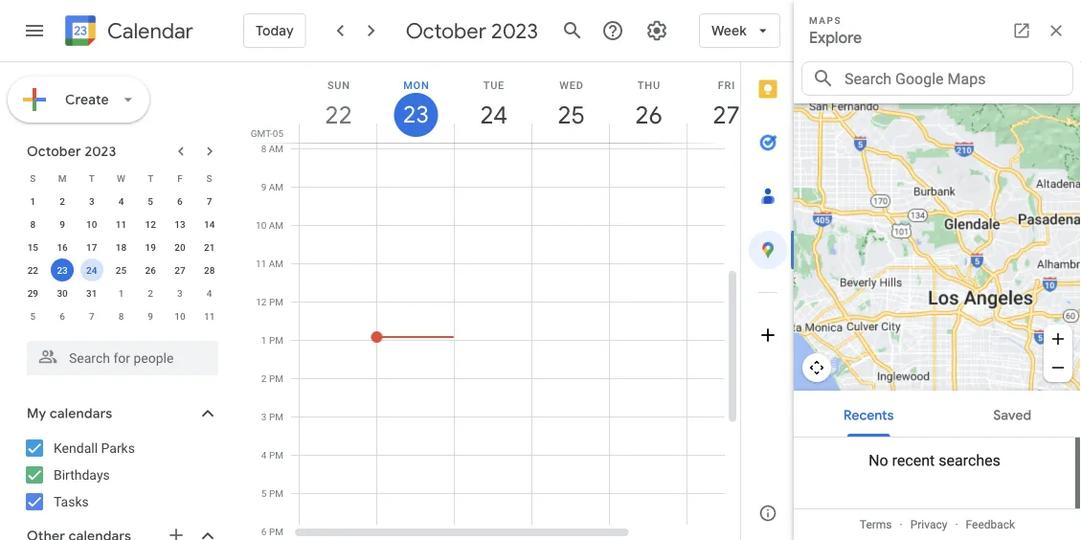 Task type: vqa. For each thing, say whether or not it's contained in the screenshot.
the 19 "column header"
no



Task type: locate. For each thing, give the bounding box(es) containing it.
sun 22
[[324, 79, 351, 131]]

27 down "20"
[[174, 264, 185, 276]]

create
[[65, 91, 109, 108]]

23 cell
[[48, 259, 77, 282]]

0 horizontal spatial s
[[30, 172, 36, 184]]

8
[[261, 143, 266, 154], [30, 218, 36, 230], [118, 310, 124, 322]]

2 horizontal spatial 9
[[261, 181, 266, 192]]

4 pm
[[261, 449, 283, 461]]

pm
[[269, 296, 283, 307], [269, 334, 283, 346], [269, 373, 283, 384], [269, 411, 283, 422], [269, 449, 283, 461], [269, 487, 283, 499], [269, 526, 283, 537]]

0 horizontal spatial 4
[[118, 195, 124, 207]]

tasks
[[54, 494, 89, 509]]

2 horizontal spatial 1
[[261, 334, 267, 346]]

october 2023 up 'tue'
[[406, 17, 538, 44]]

2
[[60, 195, 65, 207], [148, 287, 153, 299], [261, 373, 267, 384]]

22
[[324, 99, 351, 131], [27, 264, 38, 276]]

8 up 15 element
[[30, 218, 36, 230]]

0 horizontal spatial 22
[[27, 264, 38, 276]]

1 vertical spatial 27
[[174, 264, 185, 276]]

november 11 element
[[198, 305, 221, 327]]

2 am from the top
[[269, 181, 283, 192]]

pm up 6 pm
[[269, 487, 283, 499]]

24 column header
[[454, 62, 532, 143]]

31
[[86, 287, 97, 299]]

20 element
[[168, 236, 191, 259]]

2 vertical spatial 8
[[118, 310, 124, 322]]

1 horizontal spatial 26
[[634, 99, 661, 131]]

thu
[[638, 79, 661, 91]]

row containing s
[[18, 167, 224, 190]]

0 vertical spatial 11
[[116, 218, 127, 230]]

0 horizontal spatial 11
[[116, 218, 127, 230]]

1 horizontal spatial 4
[[207, 287, 212, 299]]

t left the 'f' at top
[[148, 172, 153, 184]]

october up m
[[27, 143, 81, 160]]

0 vertical spatial 26
[[634, 99, 661, 131]]

4 row from the top
[[18, 236, 224, 259]]

27 down fri
[[711, 99, 739, 131]]

0 horizontal spatial 5
[[30, 310, 36, 322]]

am for 11 am
[[269, 258, 283, 269]]

10 down november 3 element
[[174, 310, 185, 322]]

2 vertical spatial 2
[[261, 373, 267, 384]]

row containing 5
[[18, 305, 224, 327]]

9 am
[[261, 181, 283, 192]]

9 for 9 am
[[261, 181, 266, 192]]

4 up 11 element
[[118, 195, 124, 207]]

22 column header
[[299, 62, 377, 143]]

12 element
[[139, 213, 162, 236]]

3 pm from the top
[[269, 373, 283, 384]]

26 inside row
[[145, 264, 156, 276]]

2 vertical spatial 9
[[148, 310, 153, 322]]

pm down 5 pm
[[269, 526, 283, 537]]

1 horizontal spatial october
[[406, 17, 486, 44]]

23 down 16
[[57, 264, 68, 276]]

0 horizontal spatial 25
[[116, 264, 127, 276]]

1 row from the top
[[18, 167, 224, 190]]

1 horizontal spatial 11
[[204, 310, 215, 322]]

5 row from the top
[[18, 259, 224, 282]]

0 vertical spatial 5
[[148, 195, 153, 207]]

7
[[207, 195, 212, 207], [89, 310, 94, 322]]

5 for 5 pm
[[261, 487, 267, 499]]

7 row from the top
[[18, 305, 224, 327]]

tue 24
[[479, 79, 506, 131]]

2023 down create
[[85, 143, 116, 160]]

11 down 10 am
[[256, 258, 266, 269]]

1 horizontal spatial 23
[[402, 100, 428, 130]]

18 element
[[110, 236, 133, 259]]

1 horizontal spatial 5
[[148, 195, 153, 207]]

1 up 15 element
[[30, 195, 36, 207]]

0 vertical spatial 12
[[145, 218, 156, 230]]

11 for 11 am
[[256, 258, 266, 269]]

pm for 12 pm
[[269, 296, 283, 307]]

11 down november 4 element
[[204, 310, 215, 322]]

am down 9 am
[[269, 219, 283, 231]]

1 horizontal spatial 6
[[177, 195, 183, 207]]

pm up 2 pm at the left
[[269, 334, 283, 346]]

10 up 11 am
[[256, 219, 266, 231]]

0 horizontal spatial 10
[[86, 218, 97, 230]]

12 for 12
[[145, 218, 156, 230]]

4
[[118, 195, 124, 207], [207, 287, 212, 299], [261, 449, 267, 461]]

0 vertical spatial 7
[[207, 195, 212, 207]]

0 vertical spatial 27
[[711, 99, 739, 131]]

1 pm from the top
[[269, 296, 283, 307]]

november 10 element
[[168, 305, 191, 327]]

24 down 17
[[86, 264, 97, 276]]

24 cell
[[77, 259, 106, 282]]

23
[[402, 100, 428, 130], [57, 264, 68, 276]]

5 up "12" element
[[148, 195, 153, 207]]

11
[[116, 218, 127, 230], [256, 258, 266, 269], [204, 310, 215, 322]]

pm for 1 pm
[[269, 334, 283, 346]]

None search field
[[0, 333, 237, 375]]

4 am from the top
[[269, 258, 283, 269]]

25 down 18
[[116, 264, 127, 276]]

parks
[[101, 440, 135, 456]]

0 horizontal spatial october 2023
[[27, 143, 116, 160]]

october up "mon"
[[406, 17, 486, 44]]

add other calendars image
[[167, 526, 186, 540]]

1 vertical spatial 6
[[60, 310, 65, 322]]

5 down 29 element
[[30, 310, 36, 322]]

12 up 19
[[145, 218, 156, 230]]

4 down 28 "element"
[[207, 287, 212, 299]]

0 vertical spatial 9
[[261, 181, 266, 192]]

4 for 4 pm
[[261, 449, 267, 461]]

2 horizontal spatial 5
[[261, 487, 267, 499]]

birthdays
[[54, 467, 110, 483]]

october 2023
[[406, 17, 538, 44], [27, 143, 116, 160]]

mon
[[403, 79, 430, 91]]

5 up 6 pm
[[261, 487, 267, 499]]

25 down 'wed'
[[556, 99, 584, 131]]

10 up 17
[[86, 218, 97, 230]]

25 column header
[[531, 62, 610, 143]]

29
[[27, 287, 38, 299]]

gmt-05
[[251, 127, 283, 139]]

12
[[145, 218, 156, 230], [256, 296, 267, 307]]

24 down 'tue'
[[479, 99, 506, 131]]

1 vertical spatial 22
[[27, 264, 38, 276]]

5 pm
[[261, 487, 283, 499]]

calendar heading
[[103, 18, 193, 45]]

11 up 18
[[116, 218, 127, 230]]

november 1 element
[[110, 282, 133, 305]]

22 link
[[316, 93, 361, 137]]

6 down the 'f' at top
[[177, 195, 183, 207]]

0 vertical spatial 23
[[402, 100, 428, 130]]

26
[[634, 99, 661, 131], [145, 264, 156, 276]]

2 horizontal spatial 8
[[261, 143, 266, 154]]

2 t from the left
[[148, 172, 153, 184]]

0 vertical spatial 1
[[30, 195, 36, 207]]

1 vertical spatial 25
[[116, 264, 127, 276]]

9 up 10 am
[[261, 181, 266, 192]]

0 horizontal spatial 12
[[145, 218, 156, 230]]

t right m
[[89, 172, 95, 184]]

22 element
[[21, 259, 44, 282]]

october
[[406, 17, 486, 44], [27, 143, 81, 160]]

10
[[86, 218, 97, 230], [256, 219, 266, 231], [174, 310, 185, 322]]

23 down "mon"
[[402, 100, 428, 130]]

gmt-
[[251, 127, 273, 139]]

my calendars button
[[4, 398, 237, 429]]

19 element
[[139, 236, 162, 259]]

1 vertical spatial 2023
[[85, 143, 116, 160]]

2 horizontal spatial 4
[[261, 449, 267, 461]]

2 row from the top
[[18, 190, 224, 213]]

row containing 22
[[18, 259, 224, 282]]

am down 05
[[269, 143, 283, 154]]

3 row from the top
[[18, 213, 224, 236]]

1 horizontal spatial 22
[[324, 99, 351, 131]]

24 link
[[472, 93, 516, 137]]

create button
[[8, 77, 149, 123]]

9 for november 9 element
[[148, 310, 153, 322]]

pm down 1 pm
[[269, 373, 283, 384]]

8 down gmt-
[[261, 143, 266, 154]]

1 am from the top
[[269, 143, 283, 154]]

7 pm from the top
[[269, 526, 283, 537]]

12 down 11 am
[[256, 296, 267, 307]]

15 element
[[21, 236, 44, 259]]

9
[[261, 181, 266, 192], [60, 218, 65, 230], [148, 310, 153, 322]]

t
[[89, 172, 95, 184], [148, 172, 153, 184]]

my
[[27, 405, 46, 422]]

2 horizontal spatial 10
[[256, 219, 266, 231]]

0 horizontal spatial 3
[[89, 195, 94, 207]]

1 horizontal spatial 12
[[256, 296, 267, 307]]

2 horizontal spatial 11
[[256, 258, 266, 269]]

october 2023 up m
[[27, 143, 116, 160]]

3
[[89, 195, 94, 207], [177, 287, 183, 299], [261, 411, 267, 422]]

grid
[[245, 62, 765, 540]]

2 vertical spatial 5
[[261, 487, 267, 499]]

1 vertical spatial 3
[[177, 287, 183, 299]]

1 horizontal spatial s
[[206, 172, 212, 184]]

1 vertical spatial 24
[[86, 264, 97, 276]]

8 down the november 1 element in the left of the page
[[118, 310, 124, 322]]

1 vertical spatial october 2023
[[27, 143, 116, 160]]

1 vertical spatial 8
[[30, 218, 36, 230]]

0 horizontal spatial 6
[[60, 310, 65, 322]]

1 horizontal spatial 3
[[177, 287, 183, 299]]

s left m
[[30, 172, 36, 184]]

2 down m
[[60, 195, 65, 207]]

1 vertical spatial 12
[[256, 296, 267, 307]]

1 up the november 8 element
[[118, 287, 124, 299]]

1 vertical spatial 1
[[118, 287, 124, 299]]

9 down november 2 element
[[148, 310, 153, 322]]

pm up 5 pm
[[269, 449, 283, 461]]

8 am
[[261, 143, 283, 154]]

3 down 2 pm at the left
[[261, 411, 267, 422]]

6 row from the top
[[18, 282, 224, 305]]

5 for november 5 element at the left
[[30, 310, 36, 322]]

1 horizontal spatial 10
[[174, 310, 185, 322]]

1 for 1 pm
[[261, 334, 267, 346]]

am down 8 am
[[269, 181, 283, 192]]

7 down 31 element
[[89, 310, 94, 322]]

26 down 19
[[145, 264, 156, 276]]

thu 26
[[634, 79, 661, 131]]

4 pm from the top
[[269, 411, 283, 422]]

1 horizontal spatial 1
[[118, 287, 124, 299]]

1 horizontal spatial 8
[[118, 310, 124, 322]]

2 down 26 element
[[148, 287, 153, 299]]

0 horizontal spatial 23
[[57, 264, 68, 276]]

5 pm from the top
[[269, 449, 283, 461]]

0 vertical spatial october 2023
[[406, 17, 538, 44]]

26 down thu
[[634, 99, 661, 131]]

3 am from the top
[[269, 219, 283, 231]]

tue
[[483, 79, 505, 91]]

0 horizontal spatial 2
[[60, 195, 65, 207]]

row
[[18, 167, 224, 190], [18, 190, 224, 213], [18, 213, 224, 236], [18, 236, 224, 259], [18, 259, 224, 282], [18, 282, 224, 305], [18, 305, 224, 327]]

2 down 1 pm
[[261, 373, 267, 384]]

pm down 2 pm at the left
[[269, 411, 283, 422]]

27 element
[[168, 259, 191, 282]]

1 vertical spatial 5
[[30, 310, 36, 322]]

am up '12 pm'
[[269, 258, 283, 269]]

1 horizontal spatial 2
[[148, 287, 153, 299]]

29 element
[[21, 282, 44, 305]]

3 pm
[[261, 411, 283, 422]]

1 vertical spatial 23
[[57, 264, 68, 276]]

3 up november 10 element
[[177, 287, 183, 299]]

2 vertical spatial 6
[[261, 526, 267, 537]]

1 vertical spatial 9
[[60, 218, 65, 230]]

am for 10 am
[[269, 219, 283, 231]]

27 column header
[[687, 62, 765, 143]]

9 up 16 element
[[60, 218, 65, 230]]

0 horizontal spatial 2023
[[85, 143, 116, 160]]

0 vertical spatial 24
[[479, 99, 506, 131]]

0 horizontal spatial 24
[[86, 264, 97, 276]]

0 vertical spatial 22
[[324, 99, 351, 131]]

today
[[256, 22, 294, 39]]

0 vertical spatial 4
[[118, 195, 124, 207]]

1 vertical spatial 4
[[207, 287, 212, 299]]

0 vertical spatial 25
[[556, 99, 584, 131]]

2 vertical spatial 3
[[261, 411, 267, 422]]

1
[[30, 195, 36, 207], [118, 287, 124, 299], [261, 334, 267, 346]]

1 t from the left
[[89, 172, 95, 184]]

2 vertical spatial 1
[[261, 334, 267, 346]]

2023 up 'tue'
[[491, 17, 538, 44]]

6 down 5 pm
[[261, 526, 267, 537]]

2 pm from the top
[[269, 334, 283, 346]]

24
[[479, 99, 506, 131], [86, 264, 97, 276]]

1 down '12 pm'
[[261, 334, 267, 346]]

25
[[556, 99, 584, 131], [116, 264, 127, 276]]

23 column header
[[376, 62, 455, 143]]

2023
[[491, 17, 538, 44], [85, 143, 116, 160]]

6 down 30 element
[[60, 310, 65, 322]]

0 horizontal spatial 8
[[30, 218, 36, 230]]

1 horizontal spatial 9
[[148, 310, 153, 322]]

1 vertical spatial 7
[[89, 310, 94, 322]]

pm for 5 pm
[[269, 487, 283, 499]]

fri
[[718, 79, 736, 91]]

today button
[[243, 8, 306, 54]]

3 up 10 element
[[89, 195, 94, 207]]

main drawer image
[[23, 19, 46, 42]]

november 4 element
[[198, 282, 221, 305]]

25 link
[[549, 93, 593, 137]]

22 down sun
[[324, 99, 351, 131]]

s
[[30, 172, 36, 184], [206, 172, 212, 184]]

2 horizontal spatial 2
[[261, 373, 267, 384]]

4 for november 4 element
[[207, 287, 212, 299]]

17 element
[[80, 236, 103, 259]]

row group
[[18, 190, 224, 327]]

27
[[711, 99, 739, 131], [174, 264, 185, 276]]

november 3 element
[[168, 282, 191, 305]]

0 horizontal spatial 26
[[145, 264, 156, 276]]

2 vertical spatial 11
[[204, 310, 215, 322]]

0 horizontal spatial t
[[89, 172, 95, 184]]

1 vertical spatial 26
[[145, 264, 156, 276]]

pm for 6 pm
[[269, 526, 283, 537]]

1 horizontal spatial t
[[148, 172, 153, 184]]

4 up 5 pm
[[261, 449, 267, 461]]

12 inside row
[[145, 218, 156, 230]]

7 up the 14 element
[[207, 195, 212, 207]]

pm up 1 pm
[[269, 296, 283, 307]]

17
[[86, 241, 97, 253]]

5
[[148, 195, 153, 207], [30, 310, 36, 322], [261, 487, 267, 499]]

2 vertical spatial 4
[[261, 449, 267, 461]]

1 horizontal spatial 24
[[479, 99, 506, 131]]

6
[[177, 195, 183, 207], [60, 310, 65, 322], [261, 526, 267, 537]]

0 vertical spatial 2023
[[491, 17, 538, 44]]

0 horizontal spatial 27
[[174, 264, 185, 276]]

6 pm from the top
[[269, 487, 283, 499]]

1 vertical spatial 2
[[148, 287, 153, 299]]

tab list
[[741, 62, 795, 486]]

s right the 'f' at top
[[206, 172, 212, 184]]

1 horizontal spatial 2023
[[491, 17, 538, 44]]

11 inside grid
[[256, 258, 266, 269]]

am for 9 am
[[269, 181, 283, 192]]

fri 27
[[711, 79, 739, 131]]

0 horizontal spatial october
[[27, 143, 81, 160]]

22 down 15
[[27, 264, 38, 276]]

1 inside the november 1 element
[[118, 287, 124, 299]]

22 inside row
[[27, 264, 38, 276]]

12 for 12 pm
[[256, 296, 267, 307]]

am
[[269, 143, 283, 154], [269, 181, 283, 192], [269, 219, 283, 231], [269, 258, 283, 269]]

0 vertical spatial 8
[[261, 143, 266, 154]]

8 for 8 am
[[261, 143, 266, 154]]

1 horizontal spatial october 2023
[[406, 17, 538, 44]]

1 horizontal spatial 7
[[207, 195, 212, 207]]



Task type: describe. For each thing, give the bounding box(es) containing it.
25 element
[[110, 259, 133, 282]]

pm for 3 pm
[[269, 411, 283, 422]]

16
[[57, 241, 68, 253]]

23, today element
[[51, 259, 74, 282]]

1 vertical spatial october
[[27, 143, 81, 160]]

14 element
[[198, 213, 221, 236]]

26 link
[[627, 93, 671, 137]]

calendar element
[[61, 11, 193, 54]]

26 inside column header
[[634, 99, 661, 131]]

row containing 29
[[18, 282, 224, 305]]

25 inside row
[[116, 264, 127, 276]]

24 inside column header
[[479, 99, 506, 131]]

tab list inside the side panel section
[[741, 62, 795, 486]]

wed 25
[[556, 79, 584, 131]]

1 pm
[[261, 334, 283, 346]]

f
[[177, 172, 183, 184]]

3 for november 3 element
[[177, 287, 183, 299]]

16 element
[[51, 236, 74, 259]]

week button
[[699, 8, 780, 54]]

0 horizontal spatial 1
[[30, 195, 36, 207]]

october 2023 grid
[[18, 167, 224, 327]]

mon 23
[[402, 79, 430, 130]]

10 for 10 am
[[256, 219, 266, 231]]

3 for 3 pm
[[261, 411, 267, 422]]

2 for november 2 element
[[148, 287, 153, 299]]

28
[[204, 264, 215, 276]]

18
[[116, 241, 127, 253]]

kendall parks
[[54, 440, 135, 456]]

13 element
[[168, 213, 191, 236]]

22 inside column header
[[324, 99, 351, 131]]

10 element
[[80, 213, 103, 236]]

24 inside cell
[[86, 264, 97, 276]]

6 pm
[[261, 526, 283, 537]]

21 element
[[198, 236, 221, 259]]

2 s from the left
[[206, 172, 212, 184]]

30 element
[[51, 282, 74, 305]]

20
[[174, 241, 185, 253]]

sun
[[327, 79, 350, 91]]

pm for 4 pm
[[269, 449, 283, 461]]

11 element
[[110, 213, 133, 236]]

0 vertical spatial 3
[[89, 195, 94, 207]]

1 for the november 1 element in the left of the page
[[118, 287, 124, 299]]

10 am
[[256, 219, 283, 231]]

calendar
[[107, 18, 193, 45]]

21
[[204, 241, 215, 253]]

pm for 2 pm
[[269, 373, 283, 384]]

november 9 element
[[139, 305, 162, 327]]

side panel section
[[740, 62, 795, 540]]

row containing 8
[[18, 213, 224, 236]]

week
[[711, 22, 747, 39]]

2 pm
[[261, 373, 283, 384]]

november 7 element
[[80, 305, 103, 327]]

0 horizontal spatial 9
[[60, 218, 65, 230]]

0 vertical spatial 6
[[177, 195, 183, 207]]

6 for 6 pm
[[261, 526, 267, 537]]

25 inside the wed 25
[[556, 99, 584, 131]]

wed
[[559, 79, 584, 91]]

05
[[273, 127, 283, 139]]

kendall
[[54, 440, 98, 456]]

24 element
[[80, 259, 103, 282]]

15
[[27, 241, 38, 253]]

settings menu image
[[645, 19, 668, 42]]

row containing 1
[[18, 190, 224, 213]]

2 for 2 pm
[[261, 373, 267, 384]]

am for 8 am
[[269, 143, 283, 154]]

27 inside 27 column header
[[711, 99, 739, 131]]

calendars
[[50, 405, 112, 422]]

31 element
[[80, 282, 103, 305]]

19
[[145, 241, 156, 253]]

27 inside '27' element
[[174, 264, 185, 276]]

10 for november 10 element
[[174, 310, 185, 322]]

11 am
[[256, 258, 283, 269]]

my calendars
[[27, 405, 112, 422]]

30
[[57, 287, 68, 299]]

8 for the november 8 element
[[118, 310, 124, 322]]

november 6 element
[[51, 305, 74, 327]]

1 s from the left
[[30, 172, 36, 184]]

11 for the november 11 element
[[204, 310, 215, 322]]

26 element
[[139, 259, 162, 282]]

w
[[117, 172, 125, 184]]

grid containing 22
[[245, 62, 765, 540]]

november 5 element
[[21, 305, 44, 327]]

14
[[204, 218, 215, 230]]

23 inside mon 23
[[402, 100, 428, 130]]

13
[[174, 218, 185, 230]]

10 for 10 element
[[86, 218, 97, 230]]

0 vertical spatial 2
[[60, 195, 65, 207]]

row group containing 1
[[18, 190, 224, 327]]

row containing 15
[[18, 236, 224, 259]]

0 vertical spatial october
[[406, 17, 486, 44]]

12 pm
[[256, 296, 283, 307]]

november 8 element
[[110, 305, 133, 327]]

Search for people text field
[[38, 341, 207, 375]]

11 for 11 element
[[116, 218, 127, 230]]

23 link
[[394, 93, 438, 137]]

m
[[58, 172, 67, 184]]

27 link
[[704, 93, 748, 137]]

my calendars list
[[4, 433, 237, 517]]

6 for november 6 element
[[60, 310, 65, 322]]

23 inside cell
[[57, 264, 68, 276]]

november 2 element
[[139, 282, 162, 305]]

28 element
[[198, 259, 221, 282]]

0 horizontal spatial 7
[[89, 310, 94, 322]]

26 column header
[[609, 62, 688, 143]]



